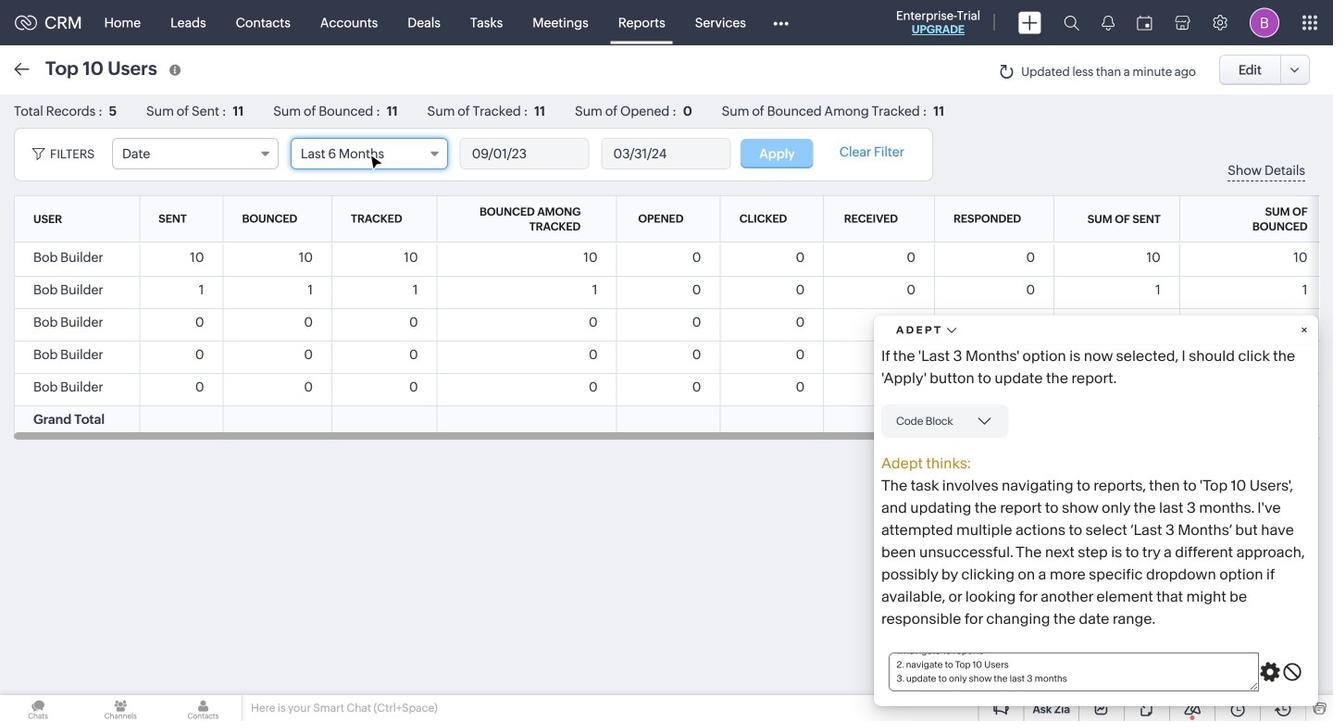 Task type: describe. For each thing, give the bounding box(es) containing it.
MM/DD/YY text field
[[602, 139, 730, 169]]

calendar image
[[1137, 15, 1153, 30]]

profile image
[[1250, 8, 1280, 37]]

signals image
[[1102, 15, 1115, 31]]

create menu image
[[1018, 12, 1042, 34]]

search element
[[1053, 0, 1091, 45]]



Task type: vqa. For each thing, say whether or not it's contained in the screenshot.
Contacts image
yes



Task type: locate. For each thing, give the bounding box(es) containing it.
contacts image
[[165, 695, 241, 721]]

Other Modules field
[[761, 8, 801, 37]]

search image
[[1064, 15, 1080, 31]]

chats image
[[0, 695, 76, 721]]

channels image
[[83, 695, 159, 721]]

MM/DD/YY text field
[[461, 139, 589, 169]]

None field
[[112, 138, 279, 169], [291, 138, 448, 169], [112, 138, 279, 169], [291, 138, 448, 169]]

create menu element
[[1007, 0, 1053, 45]]

logo image
[[15, 15, 37, 30]]

profile element
[[1239, 0, 1291, 45]]

signals element
[[1091, 0, 1126, 45]]



